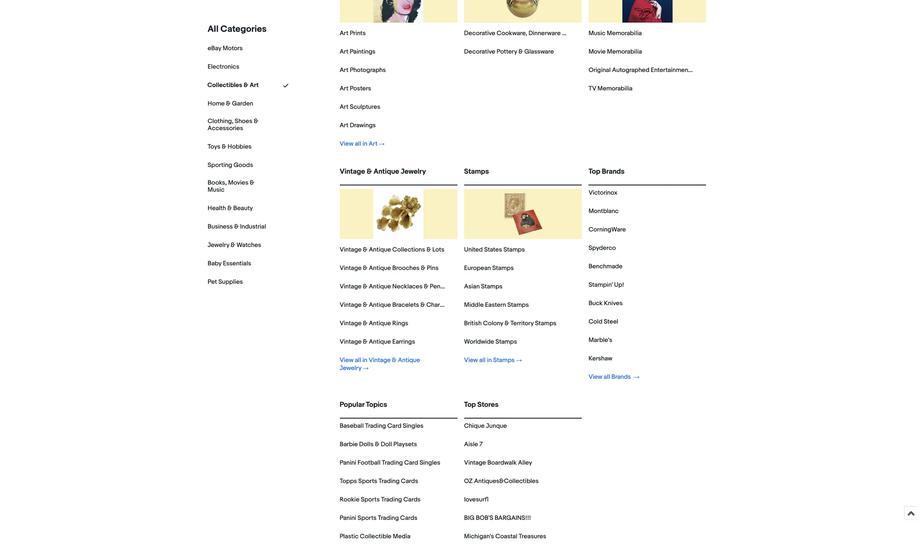 Task type: describe. For each thing, give the bounding box(es) containing it.
cards for topps sports trading cards
[[401, 477, 418, 485]]

categories
[[220, 24, 267, 35]]

decorative for decorative pottery & glassware
[[464, 48, 495, 56]]

original autographed entertainment memorabilia
[[589, 66, 727, 74]]

plastic collectible media
[[340, 533, 411, 541]]

antique inside the view all in vintage & antique jewelry
[[398, 356, 420, 364]]

antique for brooches
[[369, 264, 391, 272]]

steel
[[604, 318, 618, 326]]

toys & hobbies link
[[207, 143, 251, 151]]

tv memorabilia link
[[589, 85, 633, 93]]

clothing,
[[207, 117, 233, 125]]

& down view all in art link
[[367, 167, 372, 176]]

ebay motors link
[[207, 44, 242, 52]]

art prints
[[340, 29, 366, 37]]

0 vertical spatial brands
[[602, 167, 625, 176]]

panini football trading card singles link
[[340, 459, 440, 467]]

benchmade link
[[589, 263, 623, 270]]

all for art
[[355, 140, 361, 148]]

& right home
[[226, 100, 230, 108]]

vintage for collections
[[340, 246, 362, 254]]

in for vintage & antique jewelry
[[363, 356, 367, 364]]

cards for rookie sports trading cards
[[404, 496, 421, 504]]

alley
[[518, 459, 532, 467]]

baseball trading card singles
[[340, 422, 424, 430]]

montblanc
[[589, 207, 619, 215]]

books,
[[207, 179, 227, 187]]

football
[[358, 459, 381, 467]]

serveware
[[568, 29, 598, 37]]

photographs
[[350, 66, 386, 74]]

toys
[[207, 143, 220, 151]]

art up garden on the left
[[250, 81, 259, 89]]

barbie dolls & doll playsets
[[340, 440, 417, 448]]

& right business
[[234, 223, 239, 231]]

decorative pottery & glassware link
[[464, 48, 554, 56]]

tv
[[589, 85, 596, 93]]

united states stamps link
[[464, 246, 525, 254]]

charms
[[426, 301, 449, 309]]

books, movies & music
[[207, 179, 254, 194]]

michigan's
[[464, 533, 494, 541]]

kershaw link
[[589, 355, 613, 363]]

sports for rookie
[[361, 496, 380, 504]]

entertainment
[[651, 66, 691, 74]]

baby essentials link
[[207, 259, 251, 267]]

aisle 7 link
[[464, 440, 483, 448]]

stores
[[478, 401, 499, 409]]

pins
[[427, 264, 439, 272]]

view for view all in vintage & antique jewelry
[[340, 356, 354, 364]]

vintage & antique collections & lots link
[[340, 246, 445, 254]]

doll
[[381, 440, 392, 448]]

clothing, shoes & accessories
[[207, 117, 258, 132]]

vintage inside the view all in vintage & antique jewelry
[[369, 356, 391, 364]]

european
[[464, 264, 491, 272]]

vintage & antique collections & lots
[[340, 246, 445, 254]]

decorative for decorative cookware, dinnerware & serveware
[[464, 29, 495, 37]]

& inside books, movies & music
[[250, 179, 254, 187]]

aisle 7
[[464, 440, 483, 448]]

all for vintage
[[355, 356, 361, 364]]

art image
[[374, 0, 424, 23]]

rookie
[[340, 496, 360, 504]]

& right pottery
[[519, 48, 523, 56]]

top for top brands
[[589, 167, 601, 176]]

worldwide stamps
[[464, 338, 517, 346]]

trading for rookie sports trading cards
[[381, 496, 402, 504]]

european stamps link
[[464, 264, 514, 272]]

& left doll
[[375, 440, 380, 448]]

all down kershaw link
[[604, 373, 610, 381]]

vintage for jewelry
[[340, 167, 365, 176]]

movies
[[228, 179, 248, 187]]

corningware
[[589, 226, 626, 234]]

vintage & antique jewelry
[[340, 167, 426, 176]]

art photographs
[[340, 66, 386, 74]]

1 vertical spatial brands
[[612, 373, 631, 381]]

decorative pottery & glassware
[[464, 48, 554, 56]]

all
[[207, 24, 218, 35]]

& down vintage & antique collections & lots link
[[363, 264, 368, 272]]

topics
[[366, 401, 387, 409]]

art for art sculptures
[[340, 103, 349, 111]]

vintage & antique rings link
[[340, 319, 408, 327]]

& left "charms"
[[421, 301, 425, 309]]

view for view all brands
[[589, 373, 603, 381]]

tv memorabilia
[[589, 85, 633, 93]]

big
[[464, 514, 475, 522]]

hobbies
[[227, 143, 251, 151]]

collections
[[392, 246, 425, 254]]

worldwide stamps link
[[464, 338, 517, 346]]

art posters link
[[340, 85, 371, 93]]

art for art prints
[[340, 29, 349, 37]]

glassware
[[525, 48, 554, 56]]

art down drawings on the top
[[369, 140, 377, 148]]

memorabilia for movie memorabilia
[[607, 48, 642, 56]]

british
[[464, 319, 482, 327]]

boardwalk
[[488, 459, 517, 467]]

collectibles & art link
[[207, 81, 259, 89]]

vintage & antique earrings link
[[340, 338, 415, 346]]

buck knives
[[589, 299, 623, 307]]

vintage for necklaces
[[340, 283, 362, 291]]

& inside "clothing, shoes & accessories"
[[254, 117, 258, 125]]

in down drawings on the top
[[363, 140, 367, 148]]

& left lots
[[427, 246, 431, 254]]

antique for rings
[[369, 319, 391, 327]]

trading for topps sports trading cards
[[379, 477, 400, 485]]

& up garden on the left
[[244, 81, 248, 89]]

vintage for bracelets
[[340, 301, 362, 309]]

all categories
[[207, 24, 267, 35]]

plastic
[[340, 533, 359, 541]]

original
[[589, 66, 611, 74]]

earrings
[[392, 338, 415, 346]]

& up vintage & antique rings link
[[363, 301, 368, 309]]

7
[[480, 440, 483, 448]]

baby
[[207, 259, 221, 267]]

& up vintage & antique earrings link
[[363, 319, 368, 327]]

trading for panini football trading card singles
[[382, 459, 403, 467]]

vintage & antique necklaces & pendants
[[340, 283, 456, 291]]

sports for topps
[[358, 477, 377, 485]]

goods
[[233, 161, 253, 169]]

art sculptures
[[340, 103, 380, 111]]

asian
[[464, 283, 480, 291]]

industrial
[[240, 223, 266, 231]]

panini for panini sports trading cards
[[340, 514, 356, 522]]

eastern
[[485, 301, 506, 309]]

art drawings
[[340, 121, 376, 129]]

aisle
[[464, 440, 478, 448]]

view all in art link
[[340, 140, 385, 148]]

decorative cookware, dinnerware & serveware
[[464, 29, 598, 37]]

0 horizontal spatial card
[[387, 422, 402, 430]]

stampin'
[[589, 281, 613, 289]]

vintage & antique earrings
[[340, 338, 415, 346]]

books, movies & music link
[[207, 179, 266, 194]]

vintage boardwalk alley
[[464, 459, 532, 467]]

bob's
[[476, 514, 493, 522]]

treasures
[[519, 533, 546, 541]]

supplies
[[218, 278, 243, 286]]

memorabilia for music memorabilia
[[607, 29, 642, 37]]

vintage & antique jewelry image
[[374, 189, 424, 239]]

entertainment memorabilia image
[[623, 0, 673, 23]]

vintage for brooches
[[340, 264, 362, 272]]



Task type: locate. For each thing, give the bounding box(es) containing it.
jewelry & watches link
[[207, 241, 261, 249]]

0 vertical spatial music
[[589, 29, 606, 37]]

art paintings
[[340, 48, 376, 56]]

antique for jewelry
[[374, 167, 399, 176]]

coastal
[[496, 533, 518, 541]]

stamps link
[[464, 167, 582, 183]]

in inside the view all in vintage & antique jewelry
[[363, 356, 367, 364]]

trading for panini sports trading cards
[[378, 514, 399, 522]]

art left the posters
[[340, 85, 349, 93]]

decorative left pottery
[[464, 48, 495, 56]]

view inside the view all in vintage & antique jewelry
[[340, 356, 354, 364]]

1 horizontal spatial music
[[589, 29, 606, 37]]

2 vertical spatial jewelry
[[340, 364, 362, 372]]

art for art photographs
[[340, 66, 349, 74]]

pottery & glass image
[[498, 0, 548, 23]]

antique down vintage & antique collections & lots
[[369, 264, 391, 272]]

british colony & territory stamps link
[[464, 319, 557, 327]]

bargains!!!
[[495, 514, 531, 522]]

card down playsets
[[404, 459, 418, 467]]

jewelry inside the view all in vintage & antique jewelry
[[340, 364, 362, 372]]

0 vertical spatial cards
[[401, 477, 418, 485]]

music inside books, movies & music
[[207, 186, 224, 194]]

european stamps
[[464, 264, 514, 272]]

music up movie
[[589, 29, 606, 37]]

worldwide
[[464, 338, 494, 346]]

trading down rookie sports trading cards
[[378, 514, 399, 522]]

0 horizontal spatial music
[[207, 186, 224, 194]]

all down vintage & antique earrings link
[[355, 356, 361, 364]]

0 vertical spatial top
[[589, 167, 601, 176]]

victorinox link
[[589, 189, 618, 197]]

0 vertical spatial card
[[387, 422, 402, 430]]

topps
[[340, 477, 357, 485]]

0 vertical spatial decorative
[[464, 29, 495, 37]]

panini sports trading cards link
[[340, 514, 418, 522]]

rings
[[392, 319, 408, 327]]

0 vertical spatial panini
[[340, 459, 356, 467]]

memorabilia right the entertainment
[[692, 66, 727, 74]]

trading down panini football trading card singles link
[[379, 477, 400, 485]]

panini sports trading cards
[[340, 514, 418, 522]]

art prints link
[[340, 29, 366, 37]]

& right the movies
[[250, 179, 254, 187]]

view all brands
[[589, 373, 632, 381]]

michigan's coastal treasures link
[[464, 533, 546, 541]]

art left drawings on the top
[[340, 121, 349, 129]]

music
[[589, 29, 606, 37], [207, 186, 224, 194]]

movie memorabilia
[[589, 48, 642, 56]]

buck
[[589, 299, 603, 307]]

in down worldwide stamps 'link' at the right of page
[[487, 356, 492, 364]]

1 vertical spatial card
[[404, 459, 418, 467]]

all down the worldwide
[[479, 356, 486, 364]]

vintage & antique bracelets & charms link
[[340, 301, 449, 309]]

1 vertical spatial sports
[[361, 496, 380, 504]]

memorabilia for tv memorabilia
[[598, 85, 633, 93]]

cold
[[589, 318, 603, 326]]

sports up the plastic collectible media link at bottom left
[[358, 514, 377, 522]]

art
[[340, 29, 349, 37], [340, 48, 349, 56], [340, 66, 349, 74], [250, 81, 259, 89], [340, 85, 349, 93], [340, 103, 349, 111], [340, 121, 349, 129], [369, 140, 377, 148]]

antiques&collectibles
[[474, 477, 539, 485]]

0 vertical spatial singles
[[403, 422, 424, 430]]

view down kershaw link
[[589, 373, 603, 381]]

art left sculptures
[[340, 103, 349, 111]]

rookie sports trading cards
[[340, 496, 421, 504]]

topps sports trading cards link
[[340, 477, 418, 485]]

view all in stamps link
[[464, 356, 522, 364]]

0 vertical spatial jewelry
[[401, 167, 426, 176]]

benchmade
[[589, 263, 623, 270]]

buck knives link
[[589, 299, 623, 307]]

drawings
[[350, 121, 376, 129]]

vintage & antique jewelry link
[[340, 167, 458, 183]]

0 vertical spatial sports
[[358, 477, 377, 485]]

1 vertical spatial top
[[464, 401, 476, 409]]

art for art posters
[[340, 85, 349, 93]]

top left stores in the bottom right of the page
[[464, 401, 476, 409]]

stamps image
[[498, 189, 548, 239]]

antique down vintage & antique brooches & pins
[[369, 283, 391, 291]]

2 horizontal spatial jewelry
[[401, 167, 426, 176]]

baseball
[[340, 422, 364, 430]]

cards down topps sports trading cards
[[404, 496, 421, 504]]

1 vertical spatial singles
[[420, 459, 440, 467]]

&
[[562, 29, 567, 37], [519, 48, 523, 56], [244, 81, 248, 89], [226, 100, 230, 108], [254, 117, 258, 125], [222, 143, 226, 151], [367, 167, 372, 176], [250, 179, 254, 187], [227, 204, 232, 212], [234, 223, 239, 231], [231, 241, 235, 249], [363, 246, 368, 254], [427, 246, 431, 254], [363, 264, 368, 272], [421, 264, 426, 272], [363, 283, 368, 291], [424, 283, 429, 291], [363, 301, 368, 309], [421, 301, 425, 309], [363, 319, 368, 327], [505, 319, 509, 327], [363, 338, 368, 346], [392, 356, 397, 364], [375, 440, 380, 448]]

sporting
[[207, 161, 232, 169]]

beauty
[[233, 204, 253, 212]]

decorative left cookware,
[[464, 29, 495, 37]]

& left pins
[[421, 264, 426, 272]]

view for view all in stamps
[[464, 356, 478, 364]]

memorabilia up movie memorabilia link
[[607, 29, 642, 37]]

& down earrings
[[392, 356, 397, 364]]

middle eastern stamps
[[464, 301, 529, 309]]

2 panini from the top
[[340, 514, 356, 522]]

antique for necklaces
[[369, 283, 391, 291]]

art sculptures link
[[340, 103, 380, 111]]

antique up vintage & antique rings
[[369, 301, 391, 309]]

brands down "kershaw" at the bottom right of the page
[[612, 373, 631, 381]]

art for art drawings
[[340, 121, 349, 129]]

panini for panini football trading card singles
[[340, 459, 356, 467]]

top up 'victorinox' at the right top of the page
[[589, 167, 601, 176]]

art up art posters
[[340, 66, 349, 74]]

media
[[393, 533, 411, 541]]

autographed
[[612, 66, 650, 74]]

art for art paintings
[[340, 48, 349, 56]]

all
[[355, 140, 361, 148], [355, 356, 361, 364], [479, 356, 486, 364], [604, 373, 610, 381]]

1 horizontal spatial top
[[589, 167, 601, 176]]

colony
[[483, 319, 503, 327]]

1 decorative from the top
[[464, 29, 495, 37]]

vintage for rings
[[340, 319, 362, 327]]

all for stamps
[[479, 356, 486, 364]]

antique for bracelets
[[369, 301, 391, 309]]

0 horizontal spatial top
[[464, 401, 476, 409]]

cards down panini football trading card singles
[[401, 477, 418, 485]]

spyderco
[[589, 244, 616, 252]]

memorabilia right tv at right
[[598, 85, 633, 93]]

garden
[[232, 100, 253, 108]]

big bob's bargains!!! link
[[464, 514, 531, 522]]

sports down the 'football'
[[358, 477, 377, 485]]

& right toys
[[222, 143, 226, 151]]

decorative cookware, dinnerware & serveware link
[[464, 29, 598, 37]]

marble's
[[589, 336, 613, 344]]

view all in stamps
[[464, 356, 515, 364]]

paintings
[[350, 48, 376, 56]]

& left the serveware
[[562, 29, 567, 37]]

vintage & antique necklaces & pendants link
[[340, 283, 456, 291]]

vintage & antique bracelets & charms
[[340, 301, 449, 309]]

memorabilia
[[607, 29, 642, 37], [607, 48, 642, 56], [692, 66, 727, 74], [598, 85, 633, 93]]

baby essentials
[[207, 259, 251, 267]]

all down 'art drawings'
[[355, 140, 361, 148]]

trading down doll
[[382, 459, 403, 467]]

sports up panini sports trading cards link
[[361, 496, 380, 504]]

original autographed entertainment memorabilia link
[[589, 66, 727, 74]]

antique up vintage & antique earrings link
[[369, 319, 391, 327]]

1 horizontal spatial card
[[404, 459, 418, 467]]

all inside the view all in vintage & antique jewelry
[[355, 356, 361, 364]]

1 vertical spatial decorative
[[464, 48, 495, 56]]

in down vintage & antique earrings link
[[363, 356, 367, 364]]

view down the worldwide
[[464, 356, 478, 364]]

essentials
[[223, 259, 251, 267]]

1 vertical spatial jewelry
[[207, 241, 229, 249]]

brooches
[[392, 264, 420, 272]]

art photographs link
[[340, 66, 386, 74]]

trading up barbie dolls & doll playsets link
[[365, 422, 386, 430]]

antique down vintage & antique rings link
[[369, 338, 391, 346]]

movie
[[589, 48, 606, 56]]

1 panini from the top
[[340, 459, 356, 467]]

lovesurf1
[[464, 496, 489, 504]]

territory
[[511, 319, 534, 327]]

motors
[[222, 44, 242, 52]]

brands up 'victorinox' at the right top of the page
[[602, 167, 625, 176]]

view all brands link
[[589, 373, 640, 381]]

sports for panini
[[358, 514, 377, 522]]

lovesurf1 link
[[464, 496, 489, 504]]

posters
[[350, 85, 371, 93]]

health & beauty link
[[207, 204, 253, 212]]

& up vintage & antique brooches & pins link
[[363, 246, 368, 254]]

trading down topps sports trading cards
[[381, 496, 402, 504]]

panini up the plastic
[[340, 514, 356, 522]]

in for stamps
[[487, 356, 492, 364]]

top for top stores
[[464, 401, 476, 409]]

vintage for earrings
[[340, 338, 362, 346]]

stampin' up! link
[[589, 281, 624, 289]]

health & beauty
[[207, 204, 253, 212]]

& right shoes
[[254, 117, 258, 125]]

top brands
[[589, 167, 625, 176]]

card up doll
[[387, 422, 402, 430]]

art left paintings
[[340, 48, 349, 56]]

cold steel link
[[589, 318, 618, 326]]

collectibles
[[207, 81, 242, 89]]

necklaces
[[392, 283, 423, 291]]

antique for collections
[[369, 246, 391, 254]]

2 vertical spatial cards
[[400, 514, 418, 522]]

big bob's bargains!!!
[[464, 514, 531, 522]]

& down vintage & antique brooches & pins link
[[363, 283, 368, 291]]

popular
[[340, 401, 364, 409]]

& left pendants
[[424, 283, 429, 291]]

& right "health"
[[227, 204, 232, 212]]

antique for earrings
[[369, 338, 391, 346]]

decorative
[[464, 29, 495, 37], [464, 48, 495, 56]]

view for view all in art
[[340, 140, 354, 148]]

art left prints
[[340, 29, 349, 37]]

1 vertical spatial cards
[[404, 496, 421, 504]]

music up "health"
[[207, 186, 224, 194]]

sporting goods
[[207, 161, 253, 169]]

& left 'watches'
[[231, 241, 235, 249]]

2 decorative from the top
[[464, 48, 495, 56]]

panini up topps
[[340, 459, 356, 467]]

1 vertical spatial panini
[[340, 514, 356, 522]]

antique up vintage & antique brooches & pins
[[369, 246, 391, 254]]

movie memorabilia link
[[589, 48, 642, 56]]

1 horizontal spatial jewelry
[[340, 364, 362, 372]]

1 vertical spatial music
[[207, 186, 224, 194]]

health
[[207, 204, 226, 212]]

cards for panini sports trading cards
[[400, 514, 418, 522]]

view all in vintage & antique jewelry link
[[340, 356, 446, 372]]

& down vintage & antique rings link
[[363, 338, 368, 346]]

cards
[[401, 477, 418, 485], [404, 496, 421, 504], [400, 514, 418, 522]]

antique down earrings
[[398, 356, 420, 364]]

2 vertical spatial sports
[[358, 514, 377, 522]]

cookware,
[[497, 29, 527, 37]]

cards up media
[[400, 514, 418, 522]]

& right 'colony'
[[505, 319, 509, 327]]

0 horizontal spatial jewelry
[[207, 241, 229, 249]]

& inside the view all in vintage & antique jewelry
[[392, 356, 397, 364]]

jewelry & watches
[[207, 241, 261, 249]]

memorabilia up autographed
[[607, 48, 642, 56]]

antique down view all in art link
[[374, 167, 399, 176]]

lots
[[433, 246, 445, 254]]

panini
[[340, 459, 356, 467], [340, 514, 356, 522]]

view down 'art drawings'
[[340, 140, 354, 148]]

dinnerware
[[529, 29, 561, 37]]

in
[[363, 140, 367, 148], [363, 356, 367, 364], [487, 356, 492, 364]]

view down vintage & antique earrings
[[340, 356, 354, 364]]



Task type: vqa. For each thing, say whether or not it's contained in the screenshot.
fps618 'link'
no



